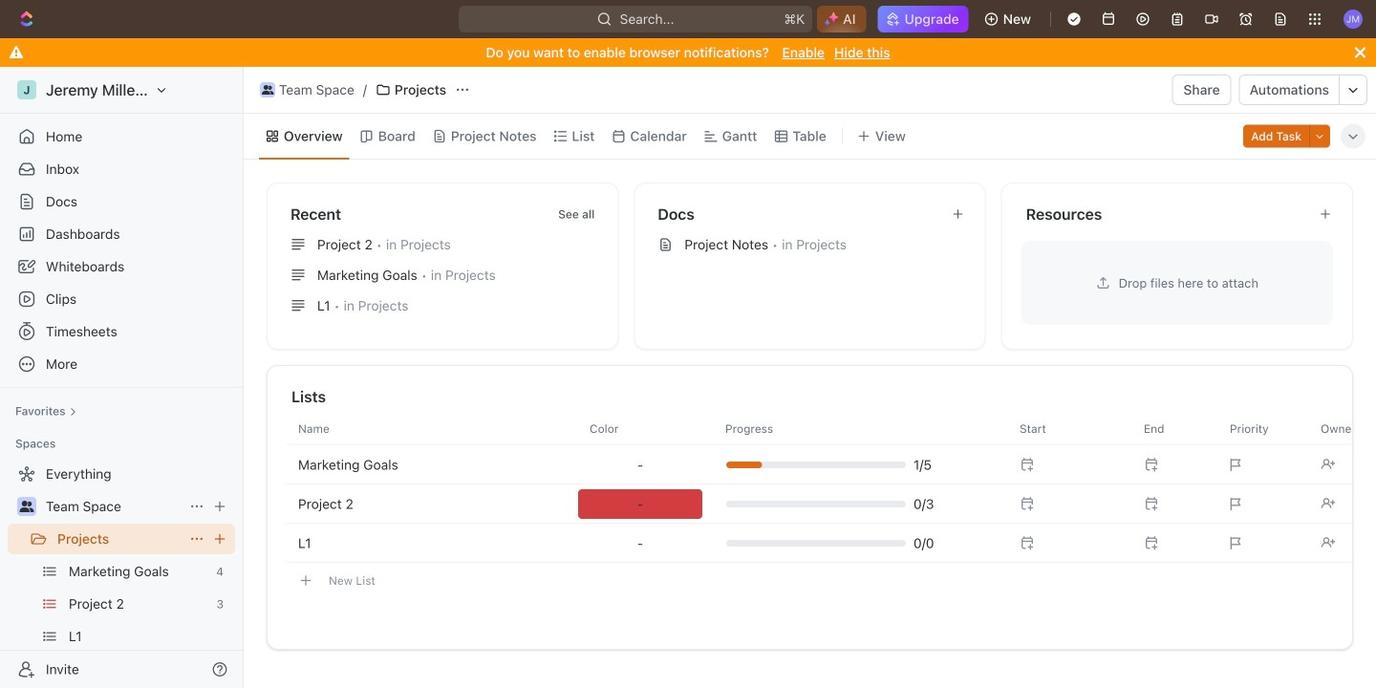 Task type: vqa. For each thing, say whether or not it's contained in the screenshot.
the topmost Dropdown menu icon
yes



Task type: locate. For each thing, give the bounding box(es) containing it.
dropdown menu image
[[637, 457, 643, 473], [578, 489, 702, 519]]

dropdown menu image
[[637, 536, 643, 551]]

sidebar navigation
[[0, 67, 247, 688]]

1 horizontal spatial user group image
[[262, 85, 274, 95]]

user group image
[[262, 85, 274, 95], [20, 501, 34, 512]]

0 horizontal spatial user group image
[[20, 501, 34, 512]]

1 vertical spatial user group image
[[20, 501, 34, 512]]

tree
[[8, 459, 235, 688]]

user group image inside tree
[[20, 501, 34, 512]]



Task type: describe. For each thing, give the bounding box(es) containing it.
tree inside sidebar navigation
[[8, 459, 235, 688]]

0 vertical spatial dropdown menu image
[[637, 457, 643, 473]]

jeremy miller's workspace, , element
[[17, 80, 36, 99]]

0 vertical spatial user group image
[[262, 85, 274, 95]]

1 vertical spatial dropdown menu image
[[578, 489, 702, 519]]



